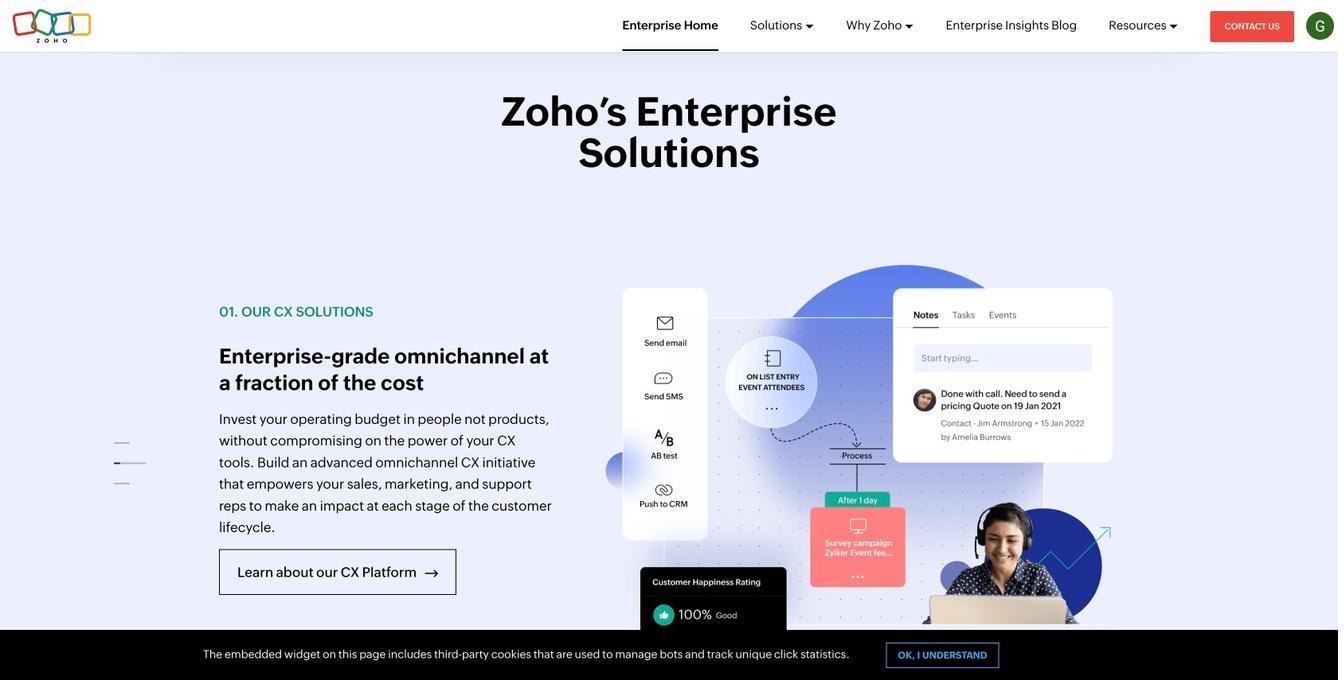 Task type: vqa. For each thing, say whether or not it's contained in the screenshot.
TAB PANEL
yes



Task type: describe. For each thing, give the bounding box(es) containing it.
gary orlando image
[[1306, 12, 1334, 40]]

our customer solutions image
[[601, 262, 1119, 660]]



Task type: locate. For each thing, give the bounding box(es) containing it.
zoho enterprise logo image
[[12, 8, 92, 43]]

tab panel
[[219, 343, 553, 539]]

tab list
[[108, 429, 155, 507]]



